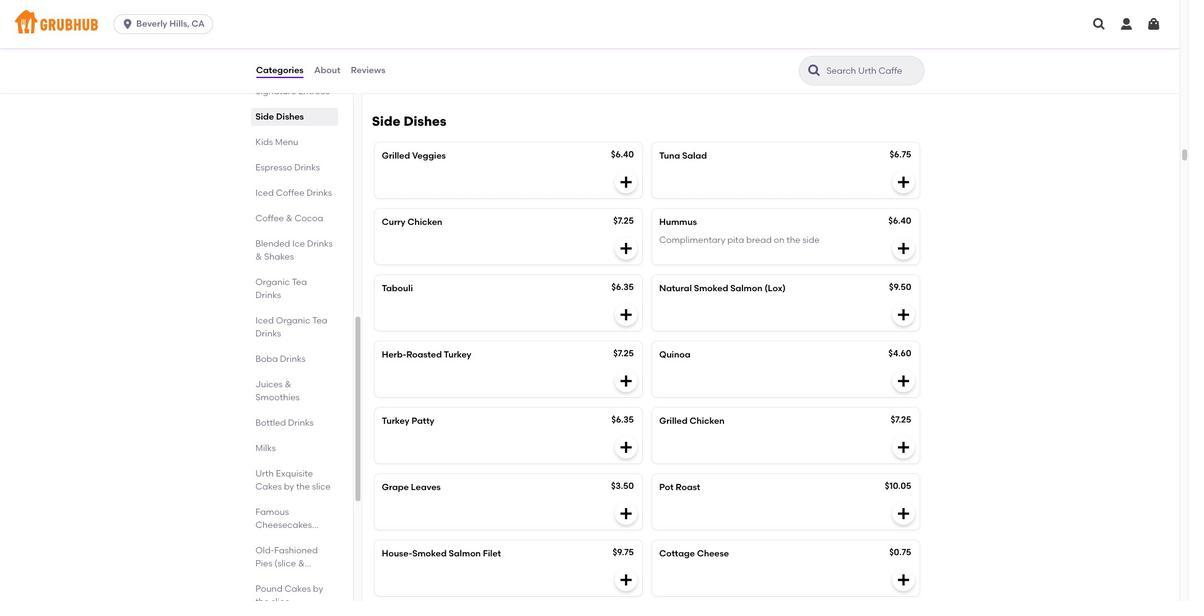 Task type: vqa. For each thing, say whether or not it's contained in the screenshot.


Task type: describe. For each thing, give the bounding box(es) containing it.
chilies. inside chicken with tomatillo and green chilies. served with a mild chipotle sauce and upon request, a locally grown mixed greens salad.
[[660, 45, 688, 56]]

green inside chicken with tomatillo and green chilies. served with a mild chipotle sauce and upon request, a locally grown mixed greens salad.
[[774, 33, 799, 43]]

quinoa
[[660, 350, 691, 360]]

upon inside cheddar cheese with green chilies. served with a mild chipotle sauce and upon request, a locally grown mixed greens salad.
[[401, 58, 423, 68]]

with down cheese
[[413, 45, 431, 56]]

veggies
[[412, 151, 446, 161]]

tomatillo
[[716, 33, 753, 43]]

grilled for grilled veggies
[[382, 151, 410, 161]]

leaves
[[411, 482, 441, 493]]

organic tea drinks
[[256, 277, 307, 301]]

locally inside cheddar cheese with green chilies. served with a mild chipotle sauce and upon request, a locally grown mixed greens salad.
[[469, 58, 496, 68]]

complimentary pita bread on the side
[[660, 235, 820, 245]]

chicken for grilled chicken
[[690, 416, 725, 427]]

signature entrees
[[256, 86, 330, 97]]

and inside cheddar cheese with green chilies. served with a mild chipotle sauce and upon request, a locally grown mixed greens salad.
[[382, 58, 399, 68]]

smoothies
[[256, 392, 300, 403]]

$6.35 for grilled
[[612, 415, 634, 425]]

tea inside organic tea drinks
[[292, 277, 307, 288]]

(lox)
[[765, 283, 786, 294]]

drinks inside organic tea drinks
[[256, 290, 281, 301]]

hummus
[[660, 217, 697, 228]]

urth
[[256, 469, 274, 479]]

bottled drinks
[[256, 418, 314, 428]]

chipotle inside chicken with tomatillo and green chilies. served with a mild chipotle sauce and upon request, a locally grown mixed greens salad.
[[769, 45, 803, 56]]

request, inside cheddar cheese with green chilies. served with a mild chipotle sauce and upon request, a locally grown mixed greens salad.
[[425, 58, 459, 68]]

bread
[[747, 235, 772, 245]]

cottage
[[660, 549, 695, 559]]

& inside blended ice drinks & shakes
[[256, 252, 262, 262]]

natural
[[660, 283, 692, 294]]

cheddar cheese with green chilies. served with a mild chipotle sauce and upon request, a locally grown mixed greens salad. button
[[375, 7, 642, 88]]

espresso drinks
[[256, 162, 320, 173]]

svg image for $4.60
[[896, 374, 911, 389]]

served inside chicken with tomatillo and green chilies. served with a mild chipotle sauce and upon request, a locally grown mixed greens salad.
[[690, 45, 719, 56]]

chicken with tomatillo and green chilies. served with a mild chipotle sauce and upon request, a locally grown mixed greens salad.
[[660, 33, 803, 81]]

salad. inside cheddar cheese with green chilies. served with a mild chipotle sauce and upon request, a locally grown mixed greens salad.
[[440, 70, 466, 81]]

locally inside chicken with tomatillo and green chilies. served with a mild chipotle sauce and upon request, a locally grown mixed greens salad.
[[774, 58, 801, 68]]

0 horizontal spatial side dishes
[[256, 112, 304, 122]]

herb-roasted turkey
[[382, 350, 472, 360]]

$0.75
[[890, 547, 912, 558]]

cheddar cheese with green chilies. served with a mild chipotle sauce and upon request, a locally grown mixed greens salad.
[[382, 33, 529, 81]]

chicken tamales image
[[827, 7, 920, 88]]

house-
[[382, 549, 413, 559]]

organic inside organic tea drinks
[[256, 277, 290, 288]]

0 horizontal spatial side
[[256, 112, 274, 122]]

mild inside chicken with tomatillo and green chilies. served with a mild chipotle sauce and upon request, a locally grown mixed greens salad.
[[749, 45, 767, 56]]

1 horizontal spatial and
[[687, 58, 704, 68]]

old-
[[256, 545, 274, 556]]

grilled veggies
[[382, 151, 446, 161]]

cakes inside famous cheesecakes (individual) old-fashioned pies (slice & individual) pound cakes by the slice
[[285, 584, 311, 594]]

2 horizontal spatial and
[[756, 33, 772, 43]]

salmon for filet
[[449, 549, 481, 559]]

grilled for grilled chicken
[[660, 416, 688, 427]]

cheese
[[697, 549, 730, 559]]

tuna
[[660, 151, 681, 161]]

drinks inside iced organic tea drinks
[[256, 328, 281, 339]]

$7.25 for grilled chicken
[[891, 415, 912, 425]]

salad
[[683, 151, 707, 161]]

svg image for $6.35
[[619, 440, 634, 455]]

$9.75
[[613, 547, 634, 558]]

curry
[[382, 217, 406, 228]]

pot roast
[[660, 482, 701, 493]]

svg image inside the 'beverly hills, ca' button
[[122, 18, 134, 30]]

served inside cheddar cheese with green chilies. served with a mild chipotle sauce and upon request, a locally grown mixed greens salad.
[[382, 45, 411, 56]]

cocoa
[[295, 213, 323, 224]]

complimentary
[[660, 235, 726, 245]]

reviews
[[351, 65, 386, 76]]

beverly
[[136, 19, 167, 29]]

mixed inside cheddar cheese with green chilies. served with a mild chipotle sauce and upon request, a locally grown mixed greens salad.
[[382, 70, 408, 81]]

upon inside chicken with tomatillo and green chilies. served with a mild chipotle sauce and upon request, a locally grown mixed greens salad.
[[706, 58, 728, 68]]

grape
[[382, 482, 409, 493]]

on
[[774, 235, 785, 245]]

drinks inside blended ice drinks & shakes
[[307, 239, 333, 249]]

patty
[[412, 416, 435, 427]]

juices & smoothies
[[256, 379, 300, 403]]

shakes
[[264, 252, 294, 262]]

grilled chicken
[[660, 416, 725, 427]]

cheesecakes
[[256, 520, 312, 530]]

greens inside chicken with tomatillo and green chilies. served with a mild chipotle sauce and upon request, a locally grown mixed greens salad.
[[716, 70, 744, 81]]

famous cheesecakes (individual) old-fashioned pies (slice & individual) pound cakes by the slice
[[256, 507, 323, 601]]

$7.25 for curry chicken
[[614, 216, 634, 226]]

roast
[[676, 482, 701, 493]]

bottled
[[256, 418, 286, 428]]

signature
[[256, 86, 296, 97]]

drinks up iced coffee drinks at the left top of the page
[[294, 162, 320, 173]]

svg image for chicken with tomatillo and green chilies. served with a mild chipotle sauce and upon request, a locally grown mixed greens salad.
[[896, 64, 911, 79]]

pot
[[660, 482, 674, 493]]

boba
[[256, 354, 278, 364]]

herb-
[[382, 350, 407, 360]]

chilies. inside cheddar cheese with green chilies. served with a mild chipotle sauce and upon request, a locally grown mixed greens salad.
[[500, 33, 529, 43]]

slice inside famous cheesecakes (individual) old-fashioned pies (slice & individual) pound cakes by the slice
[[271, 597, 290, 601]]

iced for iced coffee drinks
[[256, 188, 274, 198]]

svg image for cottage cheese
[[896, 573, 911, 588]]

kids menu
[[256, 137, 299, 147]]

cakes inside urth exquisite cakes by the slice
[[256, 482, 282, 492]]

iced for iced organic tea drinks
[[256, 315, 274, 326]]

drinks up cocoa
[[307, 188, 332, 198]]

svg image for grilled veggies
[[619, 175, 634, 190]]

entrees
[[299, 86, 330, 97]]

1 horizontal spatial dishes
[[404, 114, 447, 129]]

sauce inside chicken with tomatillo and green chilies. served with a mild chipotle sauce and upon request, a locally grown mixed greens salad.
[[660, 58, 685, 68]]

(individual)
[[256, 533, 302, 543]]

svg image for $10.05
[[896, 506, 911, 521]]

svg image for $9.75
[[619, 573, 634, 588]]

0 vertical spatial turkey
[[444, 350, 472, 360]]

pound
[[256, 584, 283, 594]]

reviews button
[[350, 48, 386, 93]]

about
[[314, 65, 341, 76]]

request, inside chicken with tomatillo and green chilies. served with a mild chipotle sauce and upon request, a locally grown mixed greens salad.
[[730, 58, 764, 68]]

turkey patty
[[382, 416, 435, 427]]

$10.05
[[885, 481, 912, 492]]

main navigation navigation
[[0, 0, 1181, 48]]

individual)
[[256, 571, 299, 582]]

ca
[[192, 19, 205, 29]]

pita
[[728, 235, 745, 245]]

(slice
[[275, 558, 296, 569]]

tea inside iced organic tea drinks
[[312, 315, 328, 326]]

search icon image
[[807, 63, 822, 78]]

iced coffee drinks
[[256, 188, 332, 198]]

svg image for natural smoked salmon (lox)
[[896, 308, 911, 322]]

$6.40 for svg image associated with grilled veggies
[[611, 150, 634, 160]]

cheddar
[[382, 33, 420, 43]]

chicken with tomatillo and green chilies. served with a mild chipotle sauce and upon request, a locally grown mixed greens salad. button
[[652, 7, 920, 88]]

side
[[803, 235, 820, 245]]

salmon for (lox)
[[731, 283, 763, 294]]

cheese tamales image
[[549, 7, 642, 88]]

svg image for $6.40
[[896, 241, 911, 256]]

sauce inside cheddar cheese with green chilies. served with a mild chipotle sauce and upon request, a locally grown mixed greens salad.
[[497, 45, 523, 56]]

blended ice drinks & shakes
[[256, 239, 333, 262]]

grown inside chicken with tomatillo and green chilies. served with a mild chipotle sauce and upon request, a locally grown mixed greens salad.
[[660, 70, 686, 81]]

urth exquisite cakes by the slice
[[256, 469, 331, 492]]

mixed inside chicken with tomatillo and green chilies. served with a mild chipotle sauce and upon request, a locally grown mixed greens salad.
[[688, 70, 714, 81]]

chicken for curry chicken
[[408, 217, 443, 228]]

beverly hills, ca
[[136, 19, 205, 29]]

$6.40 for svg icon for $6.40
[[889, 216, 912, 226]]



Task type: locate. For each thing, give the bounding box(es) containing it.
cakes
[[256, 482, 282, 492], [285, 584, 311, 594]]

1 vertical spatial organic
[[276, 315, 311, 326]]

1 request, from the left
[[425, 58, 459, 68]]

1 horizontal spatial smoked
[[694, 283, 729, 294]]

coffee up 'blended'
[[256, 213, 284, 224]]

1 horizontal spatial $6.40
[[889, 216, 912, 226]]

1 mixed from the left
[[382, 70, 408, 81]]

& inside famous cheesecakes (individual) old-fashioned pies (slice & individual) pound cakes by the slice
[[298, 558, 305, 569]]

0 vertical spatial $7.25
[[614, 216, 634, 226]]

svg image for herb-roasted turkey
[[619, 374, 634, 389]]

categories
[[256, 65, 304, 76]]

slice down pound
[[271, 597, 290, 601]]

0 vertical spatial grilled
[[382, 151, 410, 161]]

1 vertical spatial iced
[[256, 315, 274, 326]]

1 vertical spatial by
[[313, 584, 323, 594]]

by inside urth exquisite cakes by the slice
[[284, 482, 294, 492]]

$3.50
[[612, 481, 634, 492]]

1 vertical spatial grown
[[660, 70, 686, 81]]

1 horizontal spatial locally
[[774, 58, 801, 68]]

by down exquisite
[[284, 482, 294, 492]]

dishes up veggies
[[404, 114, 447, 129]]

2 vertical spatial chicken
[[690, 416, 725, 427]]

1 vertical spatial slice
[[271, 597, 290, 601]]

2 vertical spatial $7.25
[[891, 415, 912, 425]]

1 vertical spatial tea
[[312, 315, 328, 326]]

request, down tomatillo
[[730, 58, 764, 68]]

tea
[[292, 277, 307, 288], [312, 315, 328, 326]]

green inside cheddar cheese with green chilies. served with a mild chipotle sauce and upon request, a locally grown mixed greens salad.
[[474, 33, 498, 43]]

0 vertical spatial slice
[[312, 482, 331, 492]]

1 horizontal spatial salmon
[[731, 283, 763, 294]]

2 upon from the left
[[706, 58, 728, 68]]

house-smoked salmon filet
[[382, 549, 501, 559]]

1 greens from the left
[[410, 70, 438, 81]]

$9.50
[[890, 282, 912, 293]]

famous
[[256, 507, 289, 517]]

2 iced from the top
[[256, 315, 274, 326]]

$6.40
[[611, 150, 634, 160], [889, 216, 912, 226]]

2 vertical spatial the
[[256, 597, 269, 601]]

the right on
[[787, 235, 801, 245]]

iced inside iced organic tea drinks
[[256, 315, 274, 326]]

0 horizontal spatial slice
[[271, 597, 290, 601]]

1 horizontal spatial the
[[296, 482, 310, 492]]

0 horizontal spatial sauce
[[497, 45, 523, 56]]

1 vertical spatial the
[[296, 482, 310, 492]]

1 horizontal spatial greens
[[716, 70, 744, 81]]

1 horizontal spatial chilies.
[[660, 45, 688, 56]]

0 vertical spatial $6.35
[[612, 282, 634, 293]]

1 vertical spatial chilies.
[[660, 45, 688, 56]]

2 salad. from the left
[[747, 70, 772, 81]]

served down tomatillo
[[690, 45, 719, 56]]

the down exquisite
[[296, 482, 310, 492]]

1 horizontal spatial green
[[774, 33, 799, 43]]

ice
[[292, 239, 305, 249]]

mild down tomatillo
[[749, 45, 767, 56]]

organic
[[256, 277, 290, 288], [276, 315, 311, 326]]

espresso
[[256, 162, 292, 173]]

0 horizontal spatial upon
[[401, 58, 423, 68]]

iced organic tea drinks
[[256, 315, 328, 339]]

side dishes up kids menu
[[256, 112, 304, 122]]

0 horizontal spatial the
[[256, 597, 269, 601]]

exquisite
[[276, 469, 313, 479]]

1 chipotle from the left
[[461, 45, 495, 56]]

chipotle inside cheddar cheese with green chilies. served with a mild chipotle sauce and upon request, a locally grown mixed greens salad.
[[461, 45, 495, 56]]

1 locally from the left
[[469, 58, 496, 68]]

salad. down tomatillo
[[747, 70, 772, 81]]

0 vertical spatial organic
[[256, 277, 290, 288]]

the inside urth exquisite cakes by the slice
[[296, 482, 310, 492]]

svg image for tabouli
[[619, 308, 634, 322]]

boba drinks
[[256, 354, 306, 364]]

by inside famous cheesecakes (individual) old-fashioned pies (slice & individual) pound cakes by the slice
[[313, 584, 323, 594]]

0 vertical spatial salmon
[[731, 283, 763, 294]]

iced down organic tea drinks
[[256, 315, 274, 326]]

slice down exquisite
[[312, 482, 331, 492]]

0 horizontal spatial $6.40
[[611, 150, 634, 160]]

green right cheese
[[474, 33, 498, 43]]

about button
[[314, 48, 341, 93]]

1 horizontal spatial mild
[[749, 45, 767, 56]]

smoked for natural
[[694, 283, 729, 294]]

0 horizontal spatial and
[[382, 58, 399, 68]]

1 horizontal spatial chipotle
[[769, 45, 803, 56]]

grape leaves
[[382, 482, 441, 493]]

with right cheese
[[454, 33, 472, 43]]

with left tomatillo
[[696, 33, 714, 43]]

0 vertical spatial smoked
[[694, 283, 729, 294]]

0 horizontal spatial greens
[[410, 70, 438, 81]]

turkey left patty
[[382, 416, 410, 427]]

0 vertical spatial tea
[[292, 277, 307, 288]]

& left cocoa
[[286, 213, 293, 224]]

$4.60
[[889, 348, 912, 359]]

1 horizontal spatial salad.
[[747, 70, 772, 81]]

and
[[756, 33, 772, 43], [382, 58, 399, 68], [687, 58, 704, 68]]

1 horizontal spatial by
[[313, 584, 323, 594]]

tabouli
[[382, 283, 413, 294]]

1 horizontal spatial upon
[[706, 58, 728, 68]]

2 green from the left
[[774, 33, 799, 43]]

0 horizontal spatial tea
[[292, 277, 307, 288]]

1 green from the left
[[474, 33, 498, 43]]

1 mild from the left
[[441, 45, 459, 56]]

1 horizontal spatial request,
[[730, 58, 764, 68]]

1 horizontal spatial served
[[690, 45, 719, 56]]

categories button
[[256, 48, 304, 93]]

0 vertical spatial cakes
[[256, 482, 282, 492]]

served
[[382, 45, 411, 56], [690, 45, 719, 56]]

0 vertical spatial chicken
[[660, 33, 694, 43]]

0 horizontal spatial dishes
[[276, 112, 304, 122]]

chicken inside chicken with tomatillo and green chilies. served with a mild chipotle sauce and upon request, a locally grown mixed greens salad.
[[660, 33, 694, 43]]

with
[[454, 33, 472, 43], [696, 33, 714, 43], [413, 45, 431, 56], [721, 45, 739, 56]]

locally
[[469, 58, 496, 68], [774, 58, 801, 68]]

cakes down individual)
[[285, 584, 311, 594]]

$6.35
[[612, 282, 634, 293], [612, 415, 634, 425]]

& down fashioned on the bottom left of the page
[[298, 558, 305, 569]]

organic down shakes
[[256, 277, 290, 288]]

2 request, from the left
[[730, 58, 764, 68]]

the for on
[[787, 235, 801, 245]]

by down fashioned on the bottom left of the page
[[313, 584, 323, 594]]

0 horizontal spatial chilies.
[[500, 33, 529, 43]]

green right tomatillo
[[774, 33, 799, 43]]

salmon left filet
[[449, 549, 481, 559]]

side dishes up grilled veggies
[[372, 114, 447, 129]]

1 vertical spatial cakes
[[285, 584, 311, 594]]

greens
[[410, 70, 438, 81], [716, 70, 744, 81]]

drinks right bottled
[[288, 418, 314, 428]]

2 greens from the left
[[716, 70, 744, 81]]

the for by
[[296, 482, 310, 492]]

side dishes
[[256, 112, 304, 122], [372, 114, 447, 129]]

greens inside cheddar cheese with green chilies. served with a mild chipotle sauce and upon request, a locally grown mixed greens salad.
[[410, 70, 438, 81]]

request, down cheese
[[425, 58, 459, 68]]

1 vertical spatial salmon
[[449, 549, 481, 559]]

fashioned
[[274, 545, 318, 556]]

0 vertical spatial grown
[[498, 58, 524, 68]]

curry chicken
[[382, 217, 443, 228]]

2 mixed from the left
[[688, 70, 714, 81]]

svg image for tuna salad
[[896, 175, 911, 190]]

sauce
[[497, 45, 523, 56], [660, 58, 685, 68]]

organic down organic tea drinks
[[276, 315, 311, 326]]

1 served from the left
[[382, 45, 411, 56]]

roasted
[[407, 350, 442, 360]]

2 mild from the left
[[749, 45, 767, 56]]

natural smoked salmon (lox)
[[660, 283, 786, 294]]

0 horizontal spatial salmon
[[449, 549, 481, 559]]

1 vertical spatial $6.40
[[889, 216, 912, 226]]

milks
[[256, 443, 276, 454]]

hills,
[[170, 19, 190, 29]]

1 vertical spatial grilled
[[660, 416, 688, 427]]

svg image
[[1120, 17, 1135, 32], [122, 18, 134, 30], [896, 64, 911, 79], [619, 175, 634, 190], [896, 175, 911, 190], [619, 308, 634, 322], [896, 308, 911, 322], [619, 374, 634, 389], [896, 440, 911, 455], [896, 573, 911, 588]]

0 vertical spatial the
[[787, 235, 801, 245]]

dishes down the signature entrees
[[276, 112, 304, 122]]

drinks right ice
[[307, 239, 333, 249]]

mixed
[[382, 70, 408, 81], [688, 70, 714, 81]]

1 vertical spatial $6.35
[[612, 415, 634, 425]]

0 horizontal spatial served
[[382, 45, 411, 56]]

svg image for $7.25
[[619, 241, 634, 256]]

& inside the juices & smoothies
[[285, 379, 291, 390]]

2 served from the left
[[690, 45, 719, 56]]

& down 'blended'
[[256, 252, 262, 262]]

$6.35 for natural
[[612, 282, 634, 293]]

0 vertical spatial chilies.
[[500, 33, 529, 43]]

blended
[[256, 239, 290, 249]]

1 iced from the top
[[256, 188, 274, 198]]

1 horizontal spatial cakes
[[285, 584, 311, 594]]

slice inside urth exquisite cakes by the slice
[[312, 482, 331, 492]]

2 $6.35 from the top
[[612, 415, 634, 425]]

chilies.
[[500, 33, 529, 43], [660, 45, 688, 56]]

filet
[[483, 549, 501, 559]]

upon down cheddar
[[401, 58, 423, 68]]

kids
[[256, 137, 273, 147]]

1 upon from the left
[[401, 58, 423, 68]]

mild inside cheddar cheese with green chilies. served with a mild chipotle sauce and upon request, a locally grown mixed greens salad.
[[441, 45, 459, 56]]

$7.25 for herb-roasted turkey
[[614, 348, 634, 359]]

grilled
[[382, 151, 410, 161], [660, 416, 688, 427]]

salad. inside chicken with tomatillo and green chilies. served with a mild chipotle sauce and upon request, a locally grown mixed greens salad.
[[747, 70, 772, 81]]

0 vertical spatial by
[[284, 482, 294, 492]]

1 vertical spatial smoked
[[413, 549, 447, 559]]

salmon left '(lox)'
[[731, 283, 763, 294]]

side up grilled veggies
[[372, 114, 401, 129]]

grown inside cheddar cheese with green chilies. served with a mild chipotle sauce and upon request, a locally grown mixed greens salad.
[[498, 58, 524, 68]]

1 vertical spatial sauce
[[660, 58, 685, 68]]

pies
[[256, 558, 273, 569]]

the
[[787, 235, 801, 245], [296, 482, 310, 492], [256, 597, 269, 601]]

coffee & cocoa
[[256, 213, 323, 224]]

greens down cheese
[[410, 70, 438, 81]]

1 vertical spatial turkey
[[382, 416, 410, 427]]

0 vertical spatial coffee
[[276, 188, 305, 198]]

2 chipotle from the left
[[769, 45, 803, 56]]

tuna salad
[[660, 151, 707, 161]]

1 salad. from the left
[[440, 70, 466, 81]]

0 vertical spatial sauce
[[497, 45, 523, 56]]

coffee up coffee & cocoa
[[276, 188, 305, 198]]

svg image for grilled chicken
[[896, 440, 911, 455]]

greens down tomatillo
[[716, 70, 744, 81]]

upon down tomatillo
[[706, 58, 728, 68]]

turkey right roasted
[[444, 350, 472, 360]]

cheese
[[422, 33, 452, 43]]

svg image
[[1093, 17, 1107, 32], [1147, 17, 1162, 32], [619, 241, 634, 256], [896, 241, 911, 256], [896, 374, 911, 389], [619, 440, 634, 455], [619, 506, 634, 521], [896, 506, 911, 521], [619, 573, 634, 588]]

$6.75
[[890, 150, 912, 160]]

with down tomatillo
[[721, 45, 739, 56]]

0 horizontal spatial chipotle
[[461, 45, 495, 56]]

the down pound
[[256, 597, 269, 601]]

drinks up 'boba'
[[256, 328, 281, 339]]

grown
[[498, 58, 524, 68], [660, 70, 686, 81]]

1 vertical spatial $7.25
[[614, 348, 634, 359]]

1 horizontal spatial grilled
[[660, 416, 688, 427]]

1 horizontal spatial tea
[[312, 315, 328, 326]]

0 horizontal spatial green
[[474, 33, 498, 43]]

0 horizontal spatial grown
[[498, 58, 524, 68]]

cakes down urth
[[256, 482, 282, 492]]

1 vertical spatial coffee
[[256, 213, 284, 224]]

mild
[[441, 45, 459, 56], [749, 45, 767, 56]]

by
[[284, 482, 294, 492], [313, 584, 323, 594]]

1 vertical spatial chicken
[[408, 217, 443, 228]]

iced down espresso
[[256, 188, 274, 198]]

smoked
[[694, 283, 729, 294], [413, 549, 447, 559]]

1 $6.35 from the top
[[612, 282, 634, 293]]

the inside famous cheesecakes (individual) old-fashioned pies (slice & individual) pound cakes by the slice
[[256, 597, 269, 601]]

2 horizontal spatial the
[[787, 235, 801, 245]]

coffee
[[276, 188, 305, 198], [256, 213, 284, 224]]

0 horizontal spatial by
[[284, 482, 294, 492]]

0 horizontal spatial turkey
[[382, 416, 410, 427]]

1 horizontal spatial turkey
[[444, 350, 472, 360]]

menu
[[275, 137, 299, 147]]

0 horizontal spatial cakes
[[256, 482, 282, 492]]

green
[[474, 33, 498, 43], [774, 33, 799, 43]]

1 horizontal spatial grown
[[660, 70, 686, 81]]

salad. down cheese
[[440, 70, 466, 81]]

side up kids
[[256, 112, 274, 122]]

0 horizontal spatial mild
[[441, 45, 459, 56]]

0 vertical spatial iced
[[256, 188, 274, 198]]

1 horizontal spatial slice
[[312, 482, 331, 492]]

0 horizontal spatial smoked
[[413, 549, 447, 559]]

1 horizontal spatial sauce
[[660, 58, 685, 68]]

drinks
[[294, 162, 320, 173], [307, 188, 332, 198], [307, 239, 333, 249], [256, 290, 281, 301], [256, 328, 281, 339], [280, 354, 306, 364], [288, 418, 314, 428]]

Search Urth Caffe search field
[[826, 65, 921, 77]]

organic inside iced organic tea drinks
[[276, 315, 311, 326]]

0 horizontal spatial grilled
[[382, 151, 410, 161]]

served down cheddar
[[382, 45, 411, 56]]

1 horizontal spatial mixed
[[688, 70, 714, 81]]

1 horizontal spatial side
[[372, 114, 401, 129]]

beverly hills, ca button
[[113, 14, 218, 34]]

turkey
[[444, 350, 472, 360], [382, 416, 410, 427]]

salad.
[[440, 70, 466, 81], [747, 70, 772, 81]]

drinks up iced organic tea drinks
[[256, 290, 281, 301]]

mild down cheese
[[441, 45, 459, 56]]

0 horizontal spatial request,
[[425, 58, 459, 68]]

1 horizontal spatial side dishes
[[372, 114, 447, 129]]

0 vertical spatial $6.40
[[611, 150, 634, 160]]

0 horizontal spatial locally
[[469, 58, 496, 68]]

0 horizontal spatial mixed
[[382, 70, 408, 81]]

cottage cheese
[[660, 549, 730, 559]]

drinks right 'boba'
[[280, 354, 306, 364]]

a
[[433, 45, 439, 56], [741, 45, 746, 56], [461, 58, 466, 68], [766, 58, 772, 68]]

0 horizontal spatial salad.
[[440, 70, 466, 81]]

juices
[[256, 379, 283, 390]]

2 locally from the left
[[774, 58, 801, 68]]

smoked for house-
[[413, 549, 447, 559]]

svg image for $3.50
[[619, 506, 634, 521]]

& up smoothies
[[285, 379, 291, 390]]



